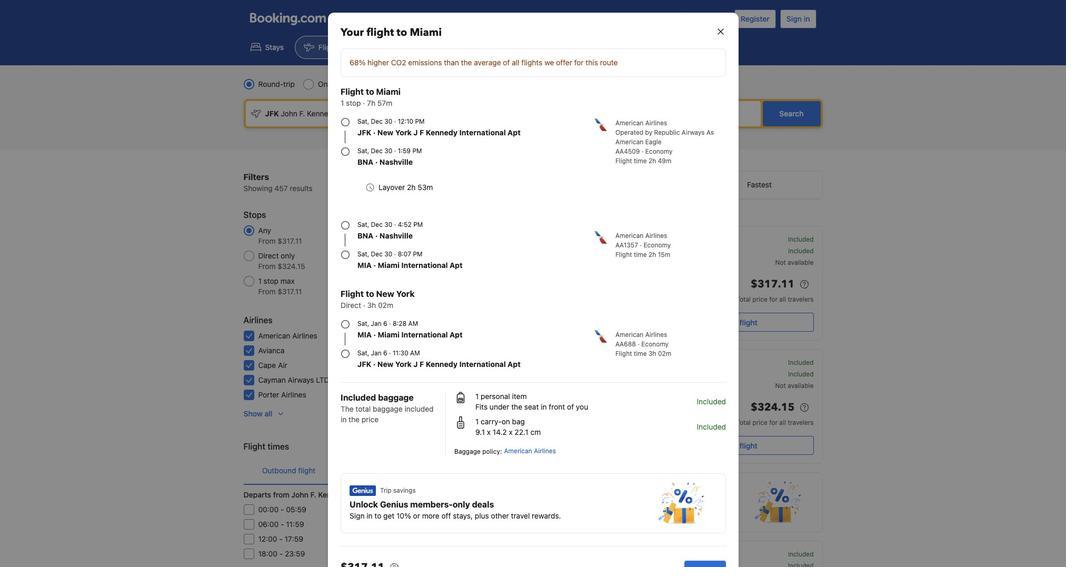 Task type: describe. For each thing, give the bounding box(es) containing it.
american airlines up 9:00
[[455, 323, 507, 331]]

new inside flight to new york direct · 3h 02m
[[376, 289, 394, 299]]

30 inside 8:07 pm mia . dec 30
[[643, 248, 651, 256]]

mia inside 8:28 am mia . jan 6
[[484, 419, 496, 427]]

1 x from the left
[[487, 428, 491, 437]]

sat, for sat, jan 6 · 11:30 am jfk · new york j f kennedy international apt
[[357, 349, 369, 357]]

american airlines image for new york j f kennedy international apt
[[595, 119, 607, 131]]

trip
[[283, 80, 295, 89]]

1 horizontal spatial or
[[519, 511, 526, 519]]

only inside unlock genius members-only deals sign in to get 10% or more off stays, plus other travel rewards.
[[453, 500, 470, 509]]

american down "operated"
[[616, 138, 644, 146]]

1 stop max from $317.11
[[258, 277, 302, 296]]

search
[[780, 109, 804, 118]]

flights
[[319, 43, 341, 52]]

apt inside sat, jan 6 · 8:28 am mia · miami international apt
[[450, 330, 463, 339]]

any
[[258, 226, 271, 235]]

republic for operated
[[654, 129, 680, 136]]

14.2
[[493, 428, 507, 437]]

pm inside 8:07 pm mia . dec 30
[[638, 237, 651, 246]]

j for sat, dec 30 · 12:10 pm jfk · new york j f kennedy international apt
[[414, 128, 418, 137]]

new for sat, dec 30 · 12:10 pm jfk · new york j f kennedy international apt
[[377, 128, 393, 137]]

travelers for $317.11
[[788, 296, 814, 303]]

flight + hotel link
[[352, 36, 431, 59]]

8:07 inside sat, dec 30 · 8:07 pm mia · miami international apt
[[398, 250, 411, 258]]

miami inside flight to miami 1 stop · 7h 57m
[[376, 87, 401, 96]]

economy for miami international apt
[[644, 241, 671, 249]]

02m inside flight to new york direct · 3h 02m
[[378, 301, 393, 310]]

j for sat, jan 6 · 11:30 am jfk · new york j f kennedy international apt
[[414, 360, 418, 369]]

to inside flight to new york direct · 3h 02m
[[366, 289, 374, 299]]

time for new york j f kennedy international apt
[[634, 350, 647, 358]]

dec inside 8:07 pm mia . dec 30
[[630, 248, 642, 256]]

travel inside unlock genius members-only deals sign in to get 10% or more off stays, plus other travel rewards.
[[511, 512, 530, 521]]

1 horizontal spatial get
[[489, 511, 500, 519]]

64
[[416, 251, 425, 260]]

fits
[[475, 403, 488, 411]]

am inside 8:28 am mia . jan 6
[[506, 408, 519, 417]]

eagle for airlines
[[645, 138, 662, 146]]

1 horizontal spatial 3h
[[555, 407, 563, 415]]

one-
[[318, 80, 335, 89]]

sign inside 'link'
[[787, 14, 802, 23]]

hotel
[[404, 43, 422, 52]]

multi-
[[372, 80, 392, 89]]

the for under
[[511, 403, 522, 411]]

search button
[[763, 101, 821, 126]]

15
[[417, 361, 425, 370]]

sat, for sat, dec 30 · 12:10 pm jfk · new york j f kennedy international apt
[[357, 117, 369, 125]]

3h inside the american airlines aa688 · economy flight time 3h 02m
[[649, 350, 657, 358]]

2h inside 'american airlines operated by republic airways as american eagle aa4509 · economy flight time 2h 49m'
[[649, 157, 656, 165]]

rentals
[[470, 43, 496, 52]]

68% higher co2 emissions than the average of all flights we offer for this route
[[350, 58, 618, 67]]

0 horizontal spatial airways
[[288, 376, 314, 385]]

flight to new york direct · 3h 02m
[[341, 289, 415, 310]]

attractions link
[[507, 36, 577, 59]]

1 horizontal spatial bag
[[709, 382, 721, 390]]

checked bag
[[681, 382, 721, 390]]

am inside sat, jan 6 · 11:30 am jfk · new york j f kennedy international apt
[[410, 349, 420, 357]]

3h inside flight to new york direct · 3h 02m
[[367, 301, 376, 310]]

sat, for sat, dec 30 · 8:07 pm mia · miami international apt
[[357, 250, 369, 258]]

dec for sat, dec 30 · 8:07 pm mia · miami international apt
[[371, 250, 383, 258]]

personal
[[481, 392, 510, 401]]

available for $324.15
[[788, 382, 814, 390]]

direct inside flight to new york direct · 3h 02m
[[341, 301, 361, 310]]

$324.15 inside region
[[751, 400, 795, 415]]

show
[[244, 409, 263, 418]]

we
[[545, 58, 554, 67]]

off inside unlock genius members-only deals sign in to get 10% or more off stays, plus other travel rewards.
[[442, 512, 451, 521]]

68%
[[350, 58, 366, 67]]

results
[[290, 184, 313, 193]]

aa1357
[[616, 241, 638, 249]]

17:59
[[285, 535, 303, 544]]

total
[[356, 405, 371, 414]]

american up baggage
[[455, 437, 483, 445]]

operated
[[510, 266, 537, 273]]

fastest button
[[697, 171, 823, 199]]

attractions
[[530, 43, 568, 52]]

$317.11 region inside 'your flight to miami' dialog
[[341, 560, 676, 567]]

american inside the american airlines aa688 · economy flight time 3h 02m
[[616, 331, 644, 339]]

airways for american airlines operated by republic airways as american eagle aa4509 · economy flight time 2h 49m
[[682, 129, 705, 136]]

1 for 1 stop max from $317.11
[[258, 277, 262, 286]]

8:07 inside 8:07 pm mia . dec 30
[[618, 237, 636, 246]]

flight times
[[244, 442, 289, 452]]

john
[[292, 491, 309, 499]]

1 horizontal spatial members-
[[516, 499, 558, 508]]

sat, for sat, dec 30 · 1:59 pm bna · nashville
[[357, 147, 369, 155]]

apt inside 'sat, dec 30 · 12:10 pm jfk · new york j f kennedy international apt'
[[508, 128, 521, 137]]

flight for outbound flight "button"
[[298, 466, 316, 475]]

return flight
[[359, 466, 401, 475]]

02m inside the american airlines aa688 · economy flight time 3h 02m
[[658, 350, 672, 358]]

higher
[[368, 58, 389, 67]]

american airlines aa688 · economy flight time 3h 02m
[[616, 331, 672, 358]]

. for 8:07
[[626, 246, 628, 254]]

1 horizontal spatial rewards.
[[637, 511, 667, 519]]

1 for 1 personal item fits under the seat in front of you
[[475, 392, 479, 401]]

times
[[268, 442, 289, 452]]

american airlines image for nashville
[[595, 231, 607, 244]]

baggage
[[454, 448, 481, 456]]

not for $317.11
[[776, 259, 787, 267]]

bna for sat, dec 30 · 1:59 pm bna · nashville
[[357, 158, 373, 166]]

airlines inside baggage policy: american airlines
[[534, 447, 556, 455]]

0 vertical spatial baggage
[[378, 393, 414, 403]]

all inside 'your flight to miami' dialog
[[512, 58, 520, 67]]

1 horizontal spatial other
[[596, 511, 614, 519]]

seat
[[524, 403, 539, 411]]

455
[[411, 331, 425, 340]]

deals inside unlock genius members-only deals sign in to get 10% or more off stays, plus other travel rewards.
[[472, 500, 494, 509]]

layover
[[379, 183, 405, 192]]

4:52
[[398, 221, 412, 229]]

dec for sat, dec 30 · 1:59 pm bna · nashville
[[371, 147, 383, 155]]

+
[[397, 43, 402, 52]]

. inside 9:00 am . direct
[[497, 369, 499, 377]]

outbound
[[262, 466, 296, 475]]

your flight to miami
[[341, 25, 442, 40]]

1 vertical spatial 457
[[412, 226, 425, 235]]

bag inside 1 carry-on bag 9.1 x 14.2 x 22.1 cm
[[512, 417, 525, 426]]

not available for $324.15
[[776, 382, 814, 390]]

taxis
[[628, 43, 645, 52]]

6 for miami
[[383, 320, 387, 328]]

front
[[549, 403, 565, 411]]

york for sat, dec 30 · 12:10 pm jfk · new york j f kennedy international apt
[[395, 128, 412, 137]]

stop inside flight to miami 1 stop · 7h 57m
[[346, 99, 361, 107]]

flight inside 'american airlines operated by republic airways as american eagle aa4509 · economy flight time 2h 49m'
[[616, 157, 632, 165]]

jan for new
[[371, 349, 382, 357]]

18:00 - 23:59
[[258, 550, 305, 558]]

$317.11 inside any from $317.11
[[278, 237, 302, 246]]

1 horizontal spatial deals
[[577, 499, 599, 508]]

plus inside unlock genius members-only deals sign in to get 10% or more off stays, plus other travel rewards.
[[475, 512, 489, 521]]

way
[[335, 80, 349, 89]]

flight + hotel
[[376, 43, 422, 52]]

1 horizontal spatial sign
[[455, 511, 470, 519]]

191
[[414, 535, 425, 544]]

pm for sat, dec 30 · 1:59 pm bna · nashville
[[412, 147, 422, 155]]

flight for $324.15 see flight button
[[740, 441, 758, 450]]

sat, jan 6 · 11:30 am jfk · new york j f kennedy international apt
[[357, 349, 521, 369]]

aa688
[[616, 340, 636, 348]]

1 vertical spatial item
[[709, 551, 722, 558]]

airlines,
[[485, 266, 509, 273]]

2h inside 'american airlines aa1357 · economy flight time 2h 15m'
[[649, 251, 656, 259]]

8:07 pm mia . dec 30
[[613, 237, 651, 256]]

1 horizontal spatial plus
[[580, 511, 594, 519]]

apt inside sat, dec 30 · 8:07 pm mia · miami international apt
[[450, 261, 463, 270]]

miami up hotel
[[410, 25, 442, 40]]

2 horizontal spatial only
[[558, 499, 575, 508]]

airways for american airlines, operated by republic airways as american eagle
[[576, 266, 599, 273]]

kennedy for sat, dec 30 · 12:10 pm jfk · new york j f kennedy international apt
[[426, 128, 458, 137]]

genius inside unlock genius members-only deals sign in to get 10% or more off stays, plus other travel rewards.
[[380, 500, 408, 509]]

see flight for $317.11
[[725, 318, 758, 327]]

layover 2h 53m
[[379, 183, 433, 192]]

8:28 inside 8:28 am mia . jan 6
[[484, 408, 504, 417]]

1 horizontal spatial off
[[547, 511, 556, 519]]

22.1
[[515, 428, 529, 437]]

57m
[[377, 99, 392, 107]]

18:00
[[258, 550, 278, 558]]

f.
[[311, 491, 316, 499]]

direct inside 9:00 am . direct
[[559, 373, 577, 381]]

american inside baggage policy: american airlines
[[504, 447, 532, 455]]

unlock inside unlock genius members-only deals sign in to get 10% or more off stays, plus other travel rewards.
[[350, 500, 378, 509]]

stays, inside unlock genius members-only deals sign in to get 10% or more off stays, plus other travel rewards.
[[453, 512, 473, 521]]

airlines inside the american airlines aa688 · economy flight time 3h 02m
[[645, 331, 667, 339]]

outbound flight
[[262, 466, 316, 475]]

am inside sat, jan 6 · 8:28 am mia · miami international apt
[[408, 320, 418, 328]]

f for sat, dec 30 · 12:10 pm jfk · new york j f kennedy international apt
[[420, 128, 424, 137]]

1 horizontal spatial more
[[528, 511, 545, 519]]

direct inside direct only from $324.15
[[258, 251, 279, 260]]

49m
[[658, 157, 672, 165]]

11:59
[[286, 520, 304, 529]]

to inside flight to miami 1 stop · 7h 57m
[[366, 87, 374, 96]]

$317.11 inside 1 stop max from $317.11
[[278, 287, 302, 296]]

1 horizontal spatial unlock
[[455, 499, 483, 508]]

9.1
[[475, 428, 485, 437]]

1 vertical spatial airport
[[397, 491, 421, 499]]

nashville for sat, dec 30 · 1:59 pm bna · nashville
[[380, 158, 413, 166]]

9:00 am . direct
[[484, 360, 577, 381]]

· inside flight to miami 1 stop · 7h 57m
[[363, 99, 365, 107]]

the inside included baggage the total baggage included in the price
[[349, 415, 360, 424]]

sat, dec 30 · 1:59 pm bna · nashville
[[357, 147, 422, 166]]

get inside unlock genius members-only deals sign in to get 10% or more off stays, plus other travel rewards.
[[383, 512, 395, 521]]

porter airlines
[[258, 390, 306, 399]]

flight inside dialog
[[367, 25, 394, 40]]

1 inside flight to miami 1 stop · 7h 57m
[[341, 99, 344, 107]]

rewards. inside unlock genius members-only deals sign in to get 10% or more off stays, plus other travel rewards.
[[532, 512, 561, 521]]

available for $317.11
[[788, 259, 814, 267]]

departs
[[244, 491, 271, 499]]

not available for $317.11
[[776, 259, 814, 267]]

american inside 'american airlines aa1357 · economy flight time 2h 15m'
[[616, 232, 644, 240]]

one-way
[[318, 80, 349, 89]]

round-trip
[[258, 80, 295, 89]]

sat, dec 30 · 12:10 pm jfk · new york j f kennedy international apt
[[357, 117, 521, 137]]

the for than
[[461, 58, 472, 67]]

for for $317.11
[[770, 296, 778, 303]]

1 horizontal spatial 10%
[[502, 511, 517, 519]]

from
[[273, 491, 290, 499]]

new for sat, jan 6 · 11:30 am jfk · new york j f kennedy international apt
[[377, 360, 393, 369]]

mia inside sat, jan 6 · 8:28 am mia · miami international apt
[[357, 330, 372, 339]]

2 x from the left
[[509, 428, 513, 437]]

operated
[[616, 129, 644, 136]]

24 for 15
[[416, 346, 425, 355]]

pm for sat, dec 30 · 4:52 pm bna · nashville
[[413, 221, 423, 229]]

other inside unlock genius members-only deals sign in to get 10% or more off stays, plus other travel rewards.
[[491, 512, 509, 521]]

under
[[490, 403, 509, 411]]

1 vertical spatial 2h
[[407, 183, 416, 192]]

york inside flight to new york direct · 3h 02m
[[396, 289, 415, 299]]

2 vertical spatial 02m
[[565, 407, 578, 415]]

· inside flight to new york direct · 3h 02m
[[363, 301, 365, 310]]

flights link
[[295, 36, 350, 59]]

flights
[[522, 58, 543, 67]]

car rentals
[[457, 43, 496, 52]]

see flight for $324.15
[[725, 441, 758, 450]]

0 vertical spatial airport
[[603, 43, 626, 52]]

only inside direct only from $324.15
[[281, 251, 295, 260]]

flight inside the american airlines aa688 · economy flight time 3h 02m
[[616, 350, 632, 358]]

- for 18:00
[[280, 550, 283, 558]]

international inside 'sat, dec 30 · 12:10 pm jfk · new york j f kennedy international apt'
[[459, 128, 506, 137]]

unlock genius members-only deals sign in to get 10% or more off stays, plus other travel rewards. inside 'your flight to miami' dialog
[[350, 500, 561, 521]]

f for sat, jan 6 · 11:30 am jfk · new york j f kennedy international apt
[[420, 360, 424, 369]]

stays
[[265, 43, 284, 52]]

as for american airlines operated by republic airways as american eagle aa4509 · economy flight time 2h 49m
[[707, 129, 714, 136]]

all inside button
[[265, 409, 273, 418]]

see for $317.11
[[725, 318, 738, 327]]

policy:
[[482, 448, 502, 456]]

total for $317.11
[[737, 296, 751, 303]]

mia inside 8:07 pm mia . dec 30
[[613, 248, 624, 256]]

2 vertical spatial kennedy
[[318, 491, 349, 499]]

members- inside unlock genius members-only deals sign in to get 10% or more off stays, plus other travel rewards.
[[410, 500, 453, 509]]

airlines inside 'american airlines aa1357 · economy flight time 2h 15m'
[[645, 232, 667, 240]]

cayman airways ltd
[[258, 376, 330, 385]]

10% inside unlock genius members-only deals sign in to get 10% or more off stays, plus other travel rewards.
[[396, 512, 411, 521]]

or inside unlock genius members-only deals sign in to get 10% or more off stays, plus other travel rewards.
[[413, 512, 420, 521]]

· inside 'american airlines operated by republic airways as american eagle aa4509 · economy flight time 2h 49m'
[[642, 148, 644, 155]]

pm for sat, dec 30 · 8:07 pm mia · miami international apt
[[413, 250, 423, 258]]

city
[[392, 80, 404, 89]]



Task type: vqa. For each thing, say whether or not it's contained in the screenshot.


Task type: locate. For each thing, give the bounding box(es) containing it.
1 personal item fits under the seat in front of you
[[475, 392, 588, 411]]

457 left results
[[275, 184, 288, 193]]

republic right operated
[[548, 266, 574, 273]]

30 left 4:52
[[384, 221, 392, 229]]

0 horizontal spatial members-
[[410, 500, 453, 509]]

your flight to miami dialog
[[315, 0, 752, 567]]

as for american airlines, operated by republic airways as american eagle
[[600, 266, 608, 273]]

american airlines up avianca
[[258, 331, 318, 340]]

1 horizontal spatial airport
[[603, 43, 626, 52]]

30 inside 'sat, dec 30 · 4:52 pm bna · nashville'
[[384, 221, 392, 229]]

flight inside 'american airlines aa1357 · economy flight time 2h 15m'
[[616, 251, 632, 259]]

am up 455
[[408, 320, 418, 328]]

0 horizontal spatial or
[[413, 512, 420, 521]]

miami up the 57m
[[376, 87, 401, 96]]

1 24 from the top
[[416, 346, 425, 355]]

3 time from the top
[[634, 350, 647, 358]]

see flight button for $317.11
[[669, 313, 814, 332]]

avianca
[[258, 346, 285, 355]]

1 bna from the top
[[357, 158, 373, 166]]

2 available from the top
[[788, 382, 814, 390]]

0 vertical spatial 457
[[275, 184, 288, 193]]

1 vertical spatial 6
[[383, 349, 387, 357]]

1 vertical spatial the
[[511, 403, 522, 411]]

international
[[459, 128, 506, 137], [401, 261, 448, 270], [401, 330, 448, 339], [459, 360, 506, 369], [351, 491, 395, 499]]

tab list
[[244, 457, 425, 486]]

of left you
[[567, 403, 574, 411]]

the right than
[[461, 58, 472, 67]]

from up 1 stop max from $317.11
[[258, 262, 276, 271]]

stays link
[[242, 36, 293, 59]]

of inside 1 personal item fits under the seat in front of you
[[567, 403, 574, 411]]

0 horizontal spatial stop
[[264, 277, 279, 286]]

flight for see flight button for $317.11
[[740, 318, 758, 327]]

2h left 53m
[[407, 183, 416, 192]]

mia up 14.2
[[484, 419, 496, 427]]

time
[[634, 157, 647, 165], [634, 251, 647, 259], [634, 350, 647, 358]]

2 not available from the top
[[776, 382, 814, 390]]

0 vertical spatial .
[[626, 246, 628, 254]]

by for operated
[[539, 266, 546, 273]]

0 vertical spatial for
[[574, 58, 584, 67]]

sat, jan 6 · 8:28 am mia · miami international apt
[[357, 320, 463, 339]]

porter
[[258, 390, 279, 399]]

0 vertical spatial stop
[[346, 99, 361, 107]]

30 for sat, dec 30 · 8:07 pm mia · miami international apt
[[384, 250, 392, 258]]

. for 8:28
[[498, 417, 500, 425]]

american up fits
[[455, 389, 483, 397]]

by inside american airlines, operated by republic airways as american eagle
[[539, 266, 546, 273]]

apt inside sat, jan 6 · 11:30 am jfk · new york j f kennedy international apt
[[508, 360, 521, 369]]

4 sat, from the top
[[357, 250, 369, 258]]

1 horizontal spatial by
[[645, 129, 653, 136]]

0 vertical spatial eagle
[[645, 138, 662, 146]]

airport right trip
[[397, 491, 421, 499]]

2 vertical spatial 3h
[[555, 407, 563, 415]]

price for $324.15
[[753, 419, 768, 427]]

flight inside flight to new york direct · 3h 02m
[[341, 289, 364, 299]]

members-
[[516, 499, 558, 508], [410, 500, 453, 509]]

1 vertical spatial not
[[776, 382, 787, 390]]

nashville down 1:59
[[380, 158, 413, 166]]

return
[[359, 466, 381, 475]]

2 sat, from the top
[[357, 147, 369, 155]]

2h left 49m
[[649, 157, 656, 165]]

0 horizontal spatial direct
[[258, 251, 279, 260]]

travel
[[616, 511, 635, 519], [511, 512, 530, 521]]

x right 9.1
[[487, 428, 491, 437]]

1 not available from the top
[[776, 259, 814, 267]]

0 vertical spatial from
[[258, 237, 276, 246]]

dec for sat, dec 30 · 12:10 pm jfk · new york j f kennedy international apt
[[371, 117, 383, 125]]

miami down 'sat, dec 30 · 4:52 pm bna · nashville'
[[378, 261, 400, 270]]

carry-
[[481, 417, 502, 426]]

pm for sat, dec 30 · 12:10 pm jfk · new york j f kennedy international apt
[[415, 117, 425, 125]]

1 sat, from the top
[[357, 117, 369, 125]]

6 for new
[[383, 349, 387, 357]]

pm inside 'sat, dec 30 · 12:10 pm jfk · new york j f kennedy international apt'
[[415, 117, 425, 125]]

f up 2
[[420, 360, 424, 369]]

time down 'aa4509'
[[634, 157, 647, 165]]

pm
[[415, 117, 425, 125], [412, 147, 422, 155], [413, 221, 423, 229], [638, 237, 651, 246], [413, 250, 423, 258]]

dec inside 'sat, dec 30 · 4:52 pm bna · nashville'
[[371, 221, 383, 229]]

flight for the return flight button
[[383, 466, 401, 475]]

1 vertical spatial see flight button
[[669, 436, 814, 455]]

bag up 22.1
[[512, 417, 525, 426]]

1 j from the top
[[414, 128, 418, 137]]

from inside direct only from $324.15
[[258, 262, 276, 271]]

the left seat
[[511, 403, 522, 411]]

30 for sat, dec 30 · 12:10 pm jfk · new york j f kennedy international apt
[[384, 117, 392, 125]]

.
[[626, 246, 628, 254], [497, 369, 499, 377], [498, 417, 500, 425]]

0 horizontal spatial x
[[487, 428, 491, 437]]

kennedy
[[426, 128, 458, 137], [426, 360, 458, 369], [318, 491, 349, 499]]

1 inside 1 stop max from $317.11
[[258, 277, 262, 286]]

genius
[[485, 499, 514, 508], [380, 500, 408, 509]]

- left 11:59
[[281, 520, 284, 529]]

0 horizontal spatial of
[[503, 58, 510, 67]]

53m
[[418, 183, 433, 192]]

30 left 15m
[[643, 248, 651, 256]]

airways
[[682, 129, 705, 136], [576, 266, 599, 273], [288, 376, 314, 385]]

kennedy inside sat, jan 6 · 11:30 am jfk · new york j f kennedy international apt
[[426, 360, 458, 369]]

x left 22.1
[[509, 428, 513, 437]]

see flight button for $324.15
[[669, 436, 814, 455]]

1 vertical spatial bag
[[512, 417, 525, 426]]

1 horizontal spatial of
[[567, 403, 574, 411]]

1 see from the top
[[725, 318, 738, 327]]

jan left "11:30"
[[371, 349, 382, 357]]

airlines inside 'american airlines operated by republic airways as american eagle aa4509 · economy flight time 2h 49m'
[[645, 119, 667, 127]]

total for $324.15
[[737, 419, 751, 427]]

1 time from the top
[[634, 157, 647, 165]]

miami up "11:30"
[[378, 330, 400, 339]]

flight inside flight to miami 1 stop · 7h 57m
[[341, 87, 364, 96]]

republic up 49m
[[654, 129, 680, 136]]

american airlines aa1357 · economy flight time 2h 15m
[[616, 232, 671, 259]]

2 j from the top
[[414, 360, 418, 369]]

23:59
[[285, 550, 305, 558]]

05:59
[[286, 505, 307, 514]]

2 bna from the top
[[357, 231, 373, 240]]

baggage policy: american airlines
[[454, 447, 556, 456]]

jfk down 7h at top left
[[357, 128, 371, 137]]

1 vertical spatial airways
[[576, 266, 599, 273]]

you
[[576, 403, 588, 411]]

f inside 'sat, dec 30 · 12:10 pm jfk · new york j f kennedy international apt'
[[420, 128, 424, 137]]

mia inside sat, dec 30 · 8:07 pm mia · miami international apt
[[357, 261, 372, 270]]

0 horizontal spatial 10%
[[396, 512, 411, 521]]

return flight button
[[334, 457, 425, 485]]

am inside 9:00 am . direct
[[506, 360, 519, 369]]

0 horizontal spatial airport
[[397, 491, 421, 499]]

cape
[[258, 361, 276, 370]]

miami inside sat, jan 6 · 8:28 am mia · miami international apt
[[378, 330, 400, 339]]

time for miami international apt
[[634, 251, 647, 259]]

by right "operated"
[[645, 129, 653, 136]]

to
[[397, 25, 407, 40], [366, 87, 374, 96], [366, 289, 374, 299], [480, 511, 487, 519], [375, 512, 381, 521]]

1 horizontal spatial stop
[[346, 99, 361, 107]]

baggage left 12
[[378, 393, 414, 403]]

8:28 inside sat, jan 6 · 8:28 am mia · miami international apt
[[393, 320, 407, 328]]

american airlines
[[455, 323, 507, 331], [258, 331, 318, 340], [455, 389, 507, 397], [455, 437, 507, 445]]

included
[[789, 236, 814, 243], [789, 247, 814, 255], [789, 359, 814, 367], [789, 370, 814, 378], [341, 393, 376, 403], [697, 397, 726, 406], [697, 423, 726, 432], [789, 551, 814, 558]]

2 not from the top
[[776, 382, 787, 390]]

8:28 am mia . jan 6
[[484, 408, 519, 427]]

genius image
[[755, 482, 802, 524], [658, 483, 705, 525], [350, 486, 376, 496], [350, 486, 376, 496]]

. left on
[[498, 417, 500, 425]]

2 vertical spatial .
[[498, 417, 500, 425]]

2 see flight button from the top
[[669, 436, 814, 455]]

2 jfk from the top
[[357, 360, 371, 369]]

sat, for sat, dec 30 · 4:52 pm bna · nashville
[[357, 221, 369, 229]]

included inside included baggage the total baggage included in the price
[[341, 393, 376, 403]]

for inside 'your flight to miami' dialog
[[574, 58, 584, 67]]

new down "11:30"
[[377, 360, 393, 369]]

1 horizontal spatial $324.15
[[751, 400, 795, 415]]

2 horizontal spatial sign
[[787, 14, 802, 23]]

2 from from the top
[[258, 262, 276, 271]]

not
[[776, 259, 787, 267], [776, 382, 787, 390]]

mia down flight to new york direct · 3h 02m
[[357, 330, 372, 339]]

457 inside 'filters showing 457 results'
[[275, 184, 288, 193]]

direct only from $324.15
[[258, 251, 305, 271]]

international inside sat, dec 30 · 8:07 pm mia · miami international apt
[[401, 261, 448, 270]]

sat, inside sat, dec 30 · 1:59 pm bna · nashville
[[357, 147, 369, 155]]

not for $324.15
[[776, 382, 787, 390]]

0 horizontal spatial 8:28
[[393, 320, 407, 328]]

1 vertical spatial of
[[567, 403, 574, 411]]

1 left the max
[[258, 277, 262, 286]]

2 vertical spatial 6
[[514, 419, 518, 427]]

jan inside 8:28 am mia . jan 6
[[501, 419, 512, 427]]

457 right 4:52
[[412, 226, 425, 235]]

0 vertical spatial 8:28
[[393, 320, 407, 328]]

pm inside sat, dec 30 · 1:59 pm bna · nashville
[[412, 147, 422, 155]]

nashville for sat, dec 30 · 4:52 pm bna · nashville
[[380, 231, 413, 240]]

mia
[[613, 248, 624, 256], [357, 261, 372, 270], [357, 330, 372, 339], [484, 419, 496, 427]]

0 vertical spatial $324.15
[[278, 262, 305, 271]]

stops
[[244, 210, 266, 220]]

1 vertical spatial time
[[634, 251, 647, 259]]

2 see from the top
[[725, 441, 738, 450]]

1 vertical spatial baggage
[[373, 405, 403, 414]]

bna for sat, dec 30 · 4:52 pm bna · nashville
[[357, 231, 373, 240]]

mia up flight to new york direct · 3h 02m
[[357, 261, 372, 270]]

3h
[[367, 301, 376, 310], [649, 350, 657, 358], [555, 407, 563, 415]]

. up personal
[[497, 369, 499, 377]]

1 available from the top
[[788, 259, 814, 267]]

24
[[416, 346, 425, 355], [416, 505, 425, 514]]

flight
[[367, 25, 394, 40], [740, 318, 758, 327], [740, 441, 758, 450], [298, 466, 316, 475], [383, 466, 401, 475]]

york down "12:10" on the top left of page
[[395, 128, 412, 137]]

30 down 'sat, dec 30 · 4:52 pm bna · nashville'
[[384, 250, 392, 258]]

price inside included baggage the total baggage included in the price
[[362, 415, 379, 424]]

0 vertical spatial not available
[[776, 259, 814, 267]]

1 vertical spatial $324.15
[[751, 400, 795, 415]]

2 total price for all travelers from the top
[[737, 419, 814, 427]]

in
[[804, 14, 811, 23], [541, 403, 547, 411], [341, 415, 347, 424], [472, 511, 478, 519], [367, 512, 373, 521]]

2h
[[649, 157, 656, 165], [407, 183, 416, 192], [649, 251, 656, 259]]

stop left 7h at top left
[[346, 99, 361, 107]]

1 jfk from the top
[[357, 128, 371, 137]]

am left seat
[[506, 408, 519, 417]]

jan inside sat, jan 6 · 11:30 am jfk · new york j f kennedy international apt
[[371, 349, 382, 357]]

unlock down baggage
[[455, 499, 483, 508]]

new inside sat, jan 6 · 11:30 am jfk · new york j f kennedy international apt
[[377, 360, 393, 369]]

item up seat
[[512, 392, 527, 401]]

1 vertical spatial eagle
[[455, 275, 471, 283]]

0 vertical spatial 2h
[[649, 157, 656, 165]]

3 sat, from the top
[[357, 221, 369, 229]]

0 horizontal spatial other
[[491, 512, 509, 521]]

booking.com logo image
[[250, 12, 326, 25], [250, 12, 326, 25]]

filters showing 457 results
[[244, 172, 313, 193]]

jan inside sat, jan 6 · 8:28 am mia · miami international apt
[[371, 320, 382, 328]]

york for sat, jan 6 · 11:30 am jfk · new york j f kennedy international apt
[[395, 360, 412, 369]]

as
[[707, 129, 714, 136], [600, 266, 608, 273]]

1 from from the top
[[258, 237, 276, 246]]

american left airlines,
[[455, 266, 483, 273]]

register
[[741, 14, 770, 23]]

1 vertical spatial available
[[788, 382, 814, 390]]

economy inside 'american airlines operated by republic airways as american eagle aa4509 · economy flight time 2h 49m'
[[646, 148, 673, 155]]

2 time from the top
[[634, 251, 647, 259]]

total
[[737, 296, 751, 303], [737, 419, 751, 427]]

2 vertical spatial the
[[349, 415, 360, 424]]

flight inside "button"
[[298, 466, 316, 475]]

2 f from the top
[[420, 360, 424, 369]]

0 vertical spatial not
[[776, 259, 787, 267]]

genius down trip savings
[[380, 500, 408, 509]]

stop inside 1 stop max from $317.11
[[264, 277, 279, 286]]

6 down flight to new york direct · 3h 02m
[[383, 320, 387, 328]]

emissions
[[408, 58, 442, 67]]

republic for operated
[[548, 266, 574, 273]]

30 for sat, dec 30 · 4:52 pm bna · nashville
[[384, 221, 392, 229]]

jan up 14.2
[[501, 419, 512, 427]]

item right the personal
[[709, 551, 722, 558]]

6 sat, from the top
[[357, 349, 369, 357]]

sat, left 4:52
[[357, 221, 369, 229]]

dec left 4:52
[[371, 221, 383, 229]]

0 vertical spatial york
[[395, 128, 412, 137]]

sat, down 'sat, dec 30 · 4:52 pm bna · nashville'
[[357, 250, 369, 258]]

american down 22.1
[[504, 447, 532, 455]]

sat, inside sat, jan 6 · 8:28 am mia · miami international apt
[[357, 320, 369, 328]]

· inside the american airlines aa688 · economy flight time 3h 02m
[[638, 340, 640, 348]]

1 american airlines image from the top
[[595, 119, 607, 131]]

1 vertical spatial not available
[[776, 382, 814, 390]]

price for $317.11
[[753, 296, 768, 303]]

sat, for sat, jan 6 · 8:28 am mia · miami international apt
[[357, 320, 369, 328]]

from inside 1 stop max from $317.11
[[258, 287, 276, 296]]

0 vertical spatial total price for all travelers
[[737, 296, 814, 303]]

dec for sat, dec 30 · 4:52 pm bna · nashville
[[371, 221, 383, 229]]

9:00
[[484, 360, 504, 369]]

1 f from the top
[[420, 128, 424, 137]]

pm inside 'sat, dec 30 · 4:52 pm bna · nashville'
[[413, 221, 423, 229]]

sat, left "11:30"
[[357, 349, 369, 357]]

new up sat, dec 30 · 1:59 pm bna · nashville
[[377, 128, 393, 137]]

- for 12:00
[[279, 535, 283, 544]]

6 right on
[[514, 419, 518, 427]]

1 horizontal spatial genius
[[485, 499, 514, 508]]

am right 9:00
[[506, 360, 519, 369]]

176
[[413, 520, 425, 529]]

by inside 'american airlines operated by republic airways as american eagle aa4509 · economy flight time 2h 49m'
[[645, 129, 653, 136]]

1 vertical spatial jfk
[[357, 360, 371, 369]]

. inside 8:28 am mia . jan 6
[[498, 417, 500, 425]]

1 vertical spatial 3h
[[649, 350, 657, 358]]

1 horizontal spatial travel
[[616, 511, 635, 519]]

7h
[[367, 99, 375, 107]]

round-
[[258, 80, 283, 89]]

0 horizontal spatial $324.15
[[278, 262, 305, 271]]

see for $324.15
[[725, 441, 738, 450]]

eagle for airlines,
[[455, 275, 471, 283]]

sat, left 1:59
[[357, 147, 369, 155]]

- left 17:59
[[279, 535, 283, 544]]

by
[[645, 129, 653, 136], [539, 266, 546, 273]]

1 total from the top
[[737, 296, 751, 303]]

2 nashville from the top
[[380, 231, 413, 240]]

06:00
[[258, 520, 279, 529]]

direct
[[258, 251, 279, 260], [341, 301, 361, 310], [559, 373, 577, 381]]

0 horizontal spatial republic
[[548, 266, 574, 273]]

kennedy for sat, jan 6 · 11:30 am jfk · new york j f kennedy international apt
[[426, 360, 458, 369]]

american up aa688
[[616, 331, 644, 339]]

30 for sat, dec 30 · 1:59 pm bna · nashville
[[384, 147, 392, 155]]

baggage
[[378, 393, 414, 403], [373, 405, 403, 414]]

multi-city
[[372, 80, 404, 89]]

american down "aa1357" at the right top of the page
[[610, 266, 638, 273]]

. left 15m
[[626, 246, 628, 254]]

total price for all travelers for $317.11
[[737, 296, 814, 303]]

0 horizontal spatial sign
[[350, 512, 365, 521]]

· inside 'american airlines aa1357 · economy flight time 2h 15m'
[[640, 241, 642, 249]]

1 vertical spatial travelers
[[788, 419, 814, 427]]

2
[[421, 376, 425, 385]]

0 vertical spatial economy
[[646, 148, 673, 155]]

1 horizontal spatial 02m
[[565, 407, 578, 415]]

jfk for sat, jan 6 · 11:30 am jfk · new york j f kennedy international apt
[[357, 360, 371, 369]]

1 see flight from the top
[[725, 318, 758, 327]]

available
[[788, 259, 814, 267], [788, 382, 814, 390]]

1 inside 1 carry-on bag 9.1 x 14.2 x 22.1 cm
[[475, 417, 479, 426]]

of right average
[[503, 58, 510, 67]]

unlock down departs from john f. kennedy international airport
[[350, 500, 378, 509]]

nashville inside sat, dec 30 · 1:59 pm bna · nashville
[[380, 158, 413, 166]]

get
[[489, 511, 500, 519], [383, 512, 395, 521]]

from inside any from $317.11
[[258, 237, 276, 246]]

12:00
[[258, 535, 277, 544]]

1 vertical spatial $317.11 region
[[341, 560, 676, 567]]

1 vertical spatial f
[[420, 360, 424, 369]]

f up sat, dec 30 · 1:59 pm bna · nashville
[[420, 128, 424, 137]]

$324.15 region
[[669, 399, 814, 418]]

1 up 9.1
[[475, 417, 479, 426]]

00:00 - 05:59
[[258, 505, 307, 514]]

airport up 'route'
[[603, 43, 626, 52]]

0 vertical spatial as
[[707, 129, 714, 136]]

american airlines image left "aa1357" at the right top of the page
[[595, 231, 607, 244]]

6 inside 8:28 am mia . jan 6
[[514, 419, 518, 427]]

1 horizontal spatial stays,
[[558, 511, 578, 519]]

$317.11 region
[[669, 276, 814, 295], [341, 560, 676, 567]]

sat, down flight to new york direct · 3h 02m
[[357, 320, 369, 328]]

2 see flight from the top
[[725, 441, 758, 450]]

1 vertical spatial stop
[[264, 277, 279, 286]]

american airlines image
[[595, 119, 607, 131], [595, 231, 607, 244]]

american airlines image left "operated"
[[595, 119, 607, 131]]

2 travelers from the top
[[788, 419, 814, 427]]

fastest
[[748, 180, 772, 189]]

6 inside sat, jan 6 · 8:28 am mia · miami international apt
[[383, 320, 387, 328]]

sign inside unlock genius members-only deals sign in to get 10% or more off stays, plus other travel rewards.
[[350, 512, 365, 521]]

jfk up the 'total'
[[357, 360, 371, 369]]

1 vertical spatial 8:28
[[484, 408, 504, 417]]

deals
[[577, 499, 599, 508], [472, 500, 494, 509]]

american airlines up policy:
[[455, 437, 507, 445]]

0 vertical spatial bna
[[357, 158, 373, 166]]

trip savings
[[380, 487, 416, 495]]

0 horizontal spatial more
[[422, 512, 440, 521]]

savings
[[393, 487, 416, 495]]

any from $317.11
[[258, 226, 302, 246]]

24 up 176
[[416, 505, 425, 514]]

time down "aa1357" at the right top of the page
[[634, 251, 647, 259]]

1 for 1 carry-on bag 9.1 x 14.2 x 22.1 cm
[[475, 417, 479, 426]]

on
[[502, 417, 510, 426]]

republic inside american airlines, operated by republic airways as american eagle
[[548, 266, 574, 273]]

american airlines link
[[504, 447, 556, 455]]

0 horizontal spatial get
[[383, 512, 395, 521]]

american up sat, jan 6 · 11:30 am jfk · new york j f kennedy international apt
[[455, 323, 483, 331]]

american airlines image
[[595, 330, 607, 343]]

american airlines up fits
[[455, 389, 507, 397]]

0 horizontal spatial 8:07
[[398, 250, 411, 258]]

- right 18:00
[[280, 550, 283, 558]]

airport
[[603, 43, 626, 52], [397, 491, 421, 499]]

2 vertical spatial for
[[770, 419, 778, 427]]

airport taxis link
[[579, 36, 654, 59]]

economy up 15m
[[644, 241, 671, 249]]

eagle inside american airlines, operated by republic airways as american eagle
[[455, 275, 471, 283]]

tab list containing outbound flight
[[244, 457, 425, 486]]

the inside 1 personal item fits under the seat in front of you
[[511, 403, 522, 411]]

dec left 15m
[[630, 248, 642, 256]]

0 horizontal spatial 3h
[[367, 301, 376, 310]]

- right 00:00 on the left of the page
[[281, 505, 284, 514]]

economy
[[646, 148, 673, 155], [644, 241, 671, 249], [642, 340, 669, 348]]

or
[[519, 511, 526, 519], [413, 512, 420, 521]]

economy up 49m
[[646, 148, 673, 155]]

0 vertical spatial american airlines image
[[595, 119, 607, 131]]

00:00
[[258, 505, 279, 514]]

total price for all travelers for $324.15
[[737, 419, 814, 427]]

baggage right the 'total'
[[373, 405, 403, 414]]

new inside 'sat, dec 30 · 12:10 pm jfk · new york j f kennedy international apt'
[[377, 128, 393, 137]]

for for $324.15
[[770, 419, 778, 427]]

3h 02m
[[555, 407, 578, 415]]

2 vertical spatial 2h
[[649, 251, 656, 259]]

eagle
[[645, 138, 662, 146], [455, 275, 471, 283]]

1 see flight button from the top
[[669, 313, 814, 332]]

2 american airlines image from the top
[[595, 231, 607, 244]]

$317.11 region containing $317.11
[[669, 276, 814, 295]]

american airlines, operated by republic airways as american eagle
[[455, 266, 638, 283]]

max
[[281, 277, 295, 286]]

24 up '15'
[[416, 346, 425, 355]]

economy for new york j f kennedy international apt
[[642, 340, 669, 348]]

stop left the max
[[264, 277, 279, 286]]

american up "aa1357" at the right top of the page
[[616, 232, 644, 240]]

international inside sat, jan 6 · 8:28 am mia · miami international apt
[[401, 330, 448, 339]]

to inside unlock genius members-only deals sign in to get 10% or more off stays, plus other travel rewards.
[[375, 512, 381, 521]]

1 vertical spatial kennedy
[[426, 360, 458, 369]]

nashville inside 'sat, dec 30 · 4:52 pm bna · nashville'
[[380, 231, 413, 240]]

flight to miami 1 stop · 7h 57m
[[341, 87, 401, 107]]

item inside 1 personal item fits under the seat in front of you
[[512, 392, 527, 401]]

. inside 8:07 pm mia . dec 30
[[626, 246, 628, 254]]

sign in link
[[781, 9, 817, 28]]

3 from from the top
[[258, 287, 276, 296]]

2 vertical spatial direct
[[559, 373, 577, 381]]

0 horizontal spatial travel
[[511, 512, 530, 521]]

2 horizontal spatial the
[[511, 403, 522, 411]]

sat, inside 'sat, dec 30 · 4:52 pm bna · nashville'
[[357, 221, 369, 229]]

6 left "11:30"
[[383, 349, 387, 357]]

jan for miami
[[371, 320, 382, 328]]

2 24 from the top
[[416, 505, 425, 514]]

travelers for $324.15
[[788, 419, 814, 427]]

see
[[725, 318, 738, 327], [725, 441, 738, 450]]

0 horizontal spatial stays,
[[453, 512, 473, 521]]

0 vertical spatial republic
[[654, 129, 680, 136]]

personal
[[681, 551, 707, 558]]

1 vertical spatial from
[[258, 262, 276, 271]]

in inside included baggage the total baggage included in the price
[[341, 415, 347, 424]]

american up "operated"
[[616, 119, 644, 127]]

0 horizontal spatial off
[[442, 512, 451, 521]]

5 sat, from the top
[[357, 320, 369, 328]]

1 nashville from the top
[[380, 158, 413, 166]]

this
[[586, 58, 598, 67]]

nashville down 4:52
[[380, 231, 413, 240]]

0 vertical spatial 6
[[383, 320, 387, 328]]

unlock
[[455, 499, 483, 508], [350, 500, 378, 509]]

0 horizontal spatial deals
[[472, 500, 494, 509]]

airways inside 'american airlines operated by republic airways as american eagle aa4509 · economy flight time 2h 49m'
[[682, 129, 705, 136]]

2 horizontal spatial 02m
[[658, 350, 672, 358]]

cayman
[[258, 376, 286, 385]]

price
[[753, 296, 768, 303], [362, 415, 379, 424], [753, 419, 768, 427]]

- for 06:00
[[281, 520, 284, 529]]

j
[[414, 128, 418, 137], [414, 360, 418, 369]]

am up '15'
[[410, 349, 420, 357]]

in inside unlock genius members-only deals sign in to get 10% or more off stays, plus other travel rewards.
[[367, 512, 373, 521]]

new down sat, dec 30 · 8:07 pm mia · miami international apt
[[376, 289, 394, 299]]

jfk inside 'sat, dec 30 · 12:10 pm jfk · new york j f kennedy international apt'
[[357, 128, 371, 137]]

jfk for sat, dec 30 · 12:10 pm jfk · new york j f kennedy international apt
[[357, 128, 371, 137]]

american up avianca
[[258, 331, 291, 340]]

sat, inside sat, dec 30 · 8:07 pm mia · miami international apt
[[357, 250, 369, 258]]

time inside the american airlines aa688 · economy flight time 3h 02m
[[634, 350, 647, 358]]

24 for 176
[[416, 505, 425, 514]]

1 travelers from the top
[[788, 296, 814, 303]]

30 inside sat, dec 30 · 8:07 pm mia · miami international apt
[[384, 250, 392, 258]]

ltd
[[316, 376, 330, 385]]

1 vertical spatial economy
[[644, 241, 671, 249]]

as inside 'american airlines operated by republic airways as american eagle aa4509 · economy flight time 2h 49m'
[[707, 129, 714, 136]]

genius down policy:
[[485, 499, 514, 508]]

0 horizontal spatial the
[[349, 415, 360, 424]]

route
[[600, 58, 618, 67]]

york inside 'sat, dec 30 · 12:10 pm jfk · new york j f kennedy international apt'
[[395, 128, 412, 137]]

dec down 'sat, dec 30 · 4:52 pm bna · nashville'
[[371, 250, 383, 258]]

1 total price for all travelers from the top
[[737, 296, 814, 303]]

30 inside sat, dec 30 · 1:59 pm bna · nashville
[[384, 147, 392, 155]]

am
[[408, 320, 418, 328], [410, 349, 420, 357], [506, 360, 519, 369], [506, 408, 519, 417]]

by for operated
[[645, 129, 653, 136]]

york down sat, dec 30 · 8:07 pm mia · miami international apt
[[396, 289, 415, 299]]

1 horizontal spatial x
[[509, 428, 513, 437]]

more
[[528, 511, 545, 519], [422, 512, 440, 521]]

0 vertical spatial travelers
[[788, 296, 814, 303]]

$324.15 inside direct only from $324.15
[[278, 262, 305, 271]]

- for 00:00
[[281, 505, 284, 514]]

0 vertical spatial see
[[725, 318, 738, 327]]

0 horizontal spatial by
[[539, 266, 546, 273]]

0 vertical spatial time
[[634, 157, 647, 165]]

1 horizontal spatial 8:28
[[484, 408, 504, 417]]

30 left "12:10" on the top left of page
[[384, 117, 392, 125]]

1 vertical spatial total price for all travelers
[[737, 419, 814, 427]]

0 horizontal spatial rewards.
[[532, 512, 561, 521]]

miami inside sat, dec 30 · 8:07 pm mia · miami international apt
[[378, 261, 400, 270]]

j up sat, dec 30 · 1:59 pm bna · nashville
[[414, 128, 418, 137]]

time inside 'american airlines operated by republic airways as american eagle aa4509 · economy flight time 2h 49m'
[[634, 157, 647, 165]]

$317.11
[[278, 237, 302, 246], [751, 277, 795, 291], [278, 287, 302, 296]]

1 horizontal spatial 457
[[412, 226, 425, 235]]

more inside unlock genius members-only deals sign in to get 10% or more off stays, plus other travel rewards.
[[422, 512, 440, 521]]

the down "the" on the bottom left of page
[[349, 415, 360, 424]]

2 total from the top
[[737, 419, 751, 427]]

1 not from the top
[[776, 259, 787, 267]]

in inside 1 personal item fits under the seat in front of you
[[541, 403, 547, 411]]

2h left 15m
[[649, 251, 656, 259]]

jan down flight to new york direct · 3h 02m
[[371, 320, 382, 328]]

eagle inside 'american airlines operated by republic airways as american eagle aa4509 · economy flight time 2h 49m'
[[645, 138, 662, 146]]

checked
[[681, 382, 708, 390]]



